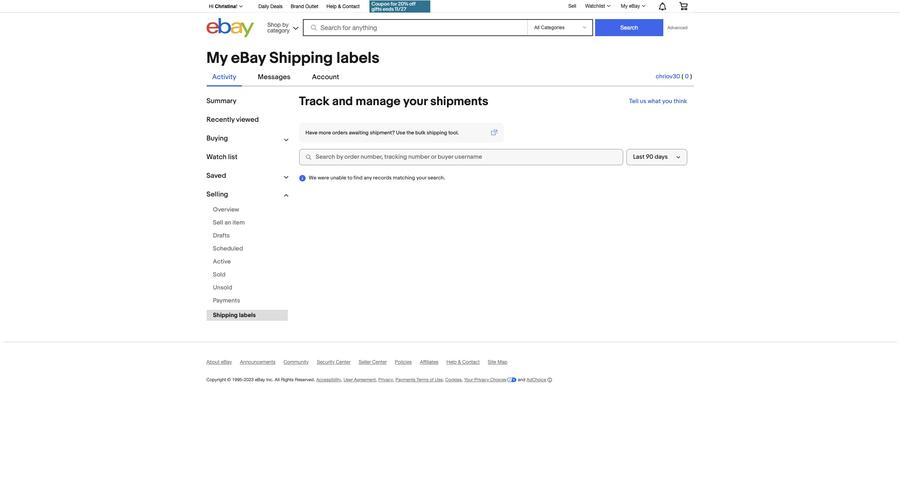 Task type: locate. For each thing, give the bounding box(es) containing it.
announcements link
[[240, 360, 284, 369]]

0 horizontal spatial help
[[327, 4, 337, 9]]

center right seller
[[373, 360, 387, 365]]

scheduled
[[213, 245, 243, 253]]

ebay right about
[[221, 360, 232, 365]]

help up the cookies
[[447, 360, 457, 365]]

1 horizontal spatial privacy
[[475, 378, 489, 382]]

sell for sell an item
[[213, 219, 223, 227]]

activity
[[212, 73, 237, 81]]

have more orders awaiting shipment? use the bulk shipping tool.
[[306, 129, 459, 136]]

& right outlet
[[338, 4, 341, 9]]

1 horizontal spatial help
[[447, 360, 457, 365]]

hi
[[209, 4, 214, 9]]

!
[[236, 4, 238, 9]]

0 horizontal spatial contact
[[343, 4, 360, 9]]

payments down policies link at bottom left
[[396, 378, 416, 382]]

1 vertical spatial help & contact link
[[447, 360, 488, 369]]

manage
[[356, 94, 401, 109]]

labels
[[337, 49, 380, 68], [239, 312, 256, 319]]

privacy down seller center link
[[379, 378, 393, 382]]

your left search.
[[417, 175, 427, 181]]

site
[[488, 360, 497, 365]]

my right watchlist link
[[622, 3, 628, 9]]

,
[[341, 378, 343, 382], [376, 378, 377, 382], [393, 378, 395, 382], [443, 378, 444, 382], [462, 378, 463, 382]]

hi christina !
[[209, 4, 238, 9]]

, left privacy link
[[376, 378, 377, 382]]

&
[[338, 4, 341, 9], [458, 360, 461, 365]]

agreement
[[354, 378, 376, 382]]

sell inside account navigation
[[569, 3, 577, 9]]

cookies link
[[446, 378, 462, 382]]

my inside account navigation
[[622, 3, 628, 9]]

0 horizontal spatial shipping
[[213, 312, 238, 319]]

viewed
[[236, 116, 259, 124]]

1 vertical spatial sell
[[213, 219, 223, 227]]

an
[[225, 219, 231, 227]]

©
[[228, 378, 231, 382]]

2 , from the left
[[376, 378, 377, 382]]

1 vertical spatial &
[[458, 360, 461, 365]]

watch list link
[[207, 153, 288, 161]]

1 center from the left
[[336, 360, 351, 365]]

0 horizontal spatial payments
[[213, 297, 240, 305]]

0 vertical spatial shipping
[[270, 49, 333, 68]]

inc.
[[267, 378, 274, 382]]

ebay right watchlist link
[[630, 3, 641, 9]]

& inside account navigation
[[338, 4, 341, 9]]

& up the cookies
[[458, 360, 461, 365]]

chriov30 link
[[656, 73, 681, 80]]

saved button
[[207, 172, 288, 180]]

your privacy choices link
[[465, 378, 517, 382]]

1 vertical spatial use
[[435, 378, 443, 382]]

recently
[[207, 116, 235, 124]]

sell left watchlist
[[569, 3, 577, 9]]

and
[[332, 94, 353, 109], [518, 378, 526, 382]]

0 vertical spatial help & contact link
[[327, 2, 360, 11]]

0 vertical spatial use
[[396, 129, 406, 136]]

1 vertical spatial and
[[518, 378, 526, 382]]

2 center from the left
[[373, 360, 387, 365]]

recently viewed link
[[207, 116, 288, 124]]

about
[[207, 360, 220, 365]]

help & contact link right outlet
[[327, 2, 360, 11]]

1 vertical spatial help
[[447, 360, 457, 365]]

0 vertical spatial &
[[338, 4, 341, 9]]

1 horizontal spatial labels
[[337, 49, 380, 68]]

, left user
[[341, 378, 343, 382]]

and right track
[[332, 94, 353, 109]]

christina
[[215, 4, 236, 9]]

main navigation navigation
[[207, 69, 694, 87]]

help & contact link up your
[[447, 360, 488, 369]]

and left adchoice on the bottom right
[[518, 378, 526, 382]]

0 horizontal spatial sell
[[213, 219, 223, 227]]

selling
[[207, 191, 228, 199]]

ebay inside account navigation
[[630, 3, 641, 9]]

watchlist link
[[581, 1, 615, 11]]

0 vertical spatial help & contact
[[327, 4, 360, 9]]

, down seller center link
[[393, 378, 395, 382]]

2023
[[244, 378, 254, 382]]

0 link
[[686, 73, 689, 80]]

0 horizontal spatial center
[[336, 360, 351, 365]]

contact right outlet
[[343, 4, 360, 9]]

find
[[354, 175, 363, 181]]

my up activity
[[207, 49, 228, 68]]

cookies
[[446, 378, 462, 382]]

your
[[404, 94, 428, 109], [417, 175, 427, 181]]

help & contact up your
[[447, 360, 480, 365]]

1 horizontal spatial my
[[622, 3, 628, 9]]

tell us what you think link
[[630, 98, 688, 105]]

my
[[622, 3, 628, 9], [207, 49, 228, 68]]

deals
[[271, 4, 283, 9]]

0 vertical spatial my
[[622, 3, 628, 9]]

1 horizontal spatial &
[[458, 360, 461, 365]]

payments link
[[207, 297, 288, 305]]

your
[[465, 378, 473, 382]]

0 vertical spatial payments
[[213, 297, 240, 305]]

payments down unsold
[[213, 297, 240, 305]]

reserved.
[[295, 378, 315, 382]]

ebay for my ebay shipping labels
[[231, 49, 266, 68]]

1 horizontal spatial sell
[[569, 3, 577, 9]]

& for the right help & contact link
[[458, 360, 461, 365]]

we
[[309, 175, 317, 181]]

privacy
[[379, 378, 393, 382], [475, 378, 489, 382]]

outlet
[[306, 4, 319, 9]]

labels up the account
[[337, 49, 380, 68]]

contact up your
[[463, 360, 480, 365]]

1 horizontal spatial center
[[373, 360, 387, 365]]

0 horizontal spatial help & contact
[[327, 4, 360, 9]]

0 vertical spatial help
[[327, 4, 337, 9]]

shipment?
[[370, 129, 395, 136]]

1 horizontal spatial help & contact link
[[447, 360, 488, 369]]

1 horizontal spatial payments
[[396, 378, 416, 382]]

get an extra 20% off image
[[370, 0, 431, 13]]

adchoice
[[527, 378, 547, 382]]

0 vertical spatial and
[[332, 94, 353, 109]]

community
[[284, 360, 309, 365]]

use left the
[[396, 129, 406, 136]]

sold
[[213, 271, 226, 279]]

help & contact right outlet
[[327, 4, 360, 9]]

1 vertical spatial my
[[207, 49, 228, 68]]

0 horizontal spatial my
[[207, 49, 228, 68]]

0 horizontal spatial privacy
[[379, 378, 393, 382]]

have
[[306, 129, 318, 136]]

shipping up the account
[[270, 49, 333, 68]]

us
[[641, 98, 647, 105]]

sell an item link
[[207, 219, 288, 227]]

1 horizontal spatial use
[[435, 378, 443, 382]]

None submit
[[596, 19, 664, 36]]

policies link
[[395, 360, 420, 369]]

brand
[[291, 4, 304, 9]]

terms
[[417, 378, 429, 382]]

sell for sell
[[569, 3, 577, 9]]

to
[[348, 175, 353, 181]]

shipping down payments link
[[213, 312, 238, 319]]

center right security
[[336, 360, 351, 365]]

account navigation
[[205, 0, 694, 14]]

1 horizontal spatial help & contact
[[447, 360, 480, 365]]

your up the
[[404, 94, 428, 109]]

0 horizontal spatial labels
[[239, 312, 256, 319]]

sell left an
[[213, 219, 223, 227]]

contact inside account navigation
[[343, 4, 360, 9]]

shop by category
[[268, 21, 290, 34]]

privacy right your
[[475, 378, 489, 382]]

help
[[327, 4, 337, 9], [447, 360, 457, 365]]

& for help & contact link to the left
[[338, 4, 341, 9]]

about ebay link
[[207, 360, 240, 369]]

0 vertical spatial sell
[[569, 3, 577, 9]]

account
[[312, 73, 340, 81]]

track
[[299, 94, 330, 109]]

1 horizontal spatial shipping
[[270, 49, 333, 68]]

records
[[373, 175, 392, 181]]

user agreement link
[[344, 378, 376, 382]]

all
[[275, 378, 280, 382]]

help right outlet
[[327, 4, 337, 9]]

0 horizontal spatial &
[[338, 4, 341, 9]]

my ebay link
[[617, 1, 650, 11]]

ebay up activity
[[231, 49, 266, 68]]

privacy link
[[379, 378, 393, 382]]

labels down payments link
[[239, 312, 256, 319]]

, left your
[[462, 378, 463, 382]]

use right of
[[435, 378, 443, 382]]

announcements
[[240, 360, 276, 365]]

my for my ebay
[[622, 3, 628, 9]]

3 , from the left
[[393, 378, 395, 382]]

1 vertical spatial contact
[[463, 360, 480, 365]]

, left the cookies
[[443, 378, 444, 382]]

0 vertical spatial contact
[[343, 4, 360, 9]]



Task type: describe. For each thing, give the bounding box(es) containing it.
tool.
[[449, 129, 459, 136]]

center for security center
[[336, 360, 351, 365]]

my for my ebay shipping labels
[[207, 49, 228, 68]]

list
[[228, 153, 238, 161]]

site map
[[488, 360, 508, 365]]

1 horizontal spatial contact
[[463, 360, 480, 365]]

what
[[648, 98, 662, 105]]

seller center
[[359, 360, 387, 365]]

my ebay shipping labels
[[207, 49, 380, 68]]

advanced link
[[664, 20, 692, 36]]

any
[[364, 175, 372, 181]]

Search by order number, tracking number or buyer username text field
[[299, 149, 624, 165]]

seller
[[359, 360, 371, 365]]

2 privacy from the left
[[475, 378, 489, 382]]

4 , from the left
[[443, 378, 444, 382]]

by
[[283, 21, 289, 28]]

community link
[[284, 360, 317, 369]]

0 vertical spatial your
[[404, 94, 428, 109]]

daily deals
[[259, 4, 283, 9]]

more
[[319, 129, 331, 136]]

seller center link
[[359, 360, 395, 369]]

your shopping cart image
[[679, 2, 689, 10]]

sell link
[[565, 3, 581, 9]]

0 horizontal spatial and
[[332, 94, 353, 109]]

buying
[[207, 135, 228, 143]]

tell us what you think
[[630, 98, 688, 105]]

think
[[674, 98, 688, 105]]

5 , from the left
[[462, 378, 463, 382]]

ebay left inc.
[[255, 378, 265, 382]]

1995-
[[232, 378, 244, 382]]

active link
[[207, 258, 288, 266]]

1 vertical spatial labels
[[239, 312, 256, 319]]

accessibility
[[317, 378, 341, 382]]

1 , from the left
[[341, 378, 343, 382]]

messages link
[[252, 70, 296, 86]]

rights
[[281, 378, 294, 382]]

summary
[[207, 97, 237, 105]]

ebay for my ebay
[[630, 3, 641, 9]]

and adchoice
[[517, 378, 547, 382]]

category
[[268, 27, 290, 34]]

matching
[[393, 175, 416, 181]]

0 vertical spatial labels
[[337, 49, 380, 68]]

search.
[[428, 175, 446, 181]]

drafts
[[213, 232, 230, 240]]

1 privacy from the left
[[379, 378, 393, 382]]

none submit inside shop by category banner
[[596, 19, 664, 36]]

help inside account navigation
[[327, 4, 337, 9]]

user
[[344, 378, 353, 382]]

messages
[[258, 73, 291, 81]]

security center link
[[317, 360, 359, 369]]

orders
[[333, 129, 348, 136]]

security center
[[317, 360, 351, 365]]

brand outlet link
[[291, 2, 319, 11]]

sold link
[[207, 271, 288, 279]]

0 horizontal spatial use
[[396, 129, 406, 136]]

security
[[317, 360, 335, 365]]

watch list
[[207, 153, 238, 161]]

we were unable to find any records matching your search.
[[309, 175, 446, 181]]

help & contact inside account navigation
[[327, 4, 360, 9]]

selling button
[[207, 191, 288, 199]]

buying button
[[207, 135, 288, 143]]

track and manage your shipments
[[299, 94, 489, 109]]

1 vertical spatial shipping
[[213, 312, 238, 319]]

shop by category banner
[[205, 0, 694, 39]]

my ebay
[[622, 3, 641, 9]]

chriov30
[[656, 73, 681, 80]]

center for seller center
[[373, 360, 387, 365]]

unsold link
[[207, 284, 288, 292]]

active
[[213, 258, 231, 266]]

scheduled link
[[207, 245, 288, 253]]

shipments
[[431, 94, 489, 109]]

map
[[498, 360, 508, 365]]

of
[[430, 378, 434, 382]]

payments terms of use link
[[396, 378, 443, 382]]

overview
[[213, 206, 239, 214]]

0 horizontal spatial help & contact link
[[327, 2, 360, 11]]

1 horizontal spatial and
[[518, 378, 526, 382]]

1 vertical spatial your
[[417, 175, 427, 181]]

1 vertical spatial payments
[[396, 378, 416, 382]]

daily
[[259, 4, 269, 9]]

bulk
[[416, 129, 426, 136]]

daily deals link
[[259, 2, 283, 11]]

account link
[[306, 70, 345, 86]]

the
[[407, 129, 415, 136]]

overview link
[[207, 206, 288, 214]]

summary link
[[207, 97, 288, 105]]

site map link
[[488, 360, 516, 369]]

saved
[[207, 172, 226, 180]]

recently viewed
[[207, 116, 259, 124]]

ebay for about ebay
[[221, 360, 232, 365]]

were
[[318, 175, 330, 181]]

choices
[[491, 378, 507, 382]]

1 vertical spatial help & contact
[[447, 360, 480, 365]]

Search for anything text field
[[305, 20, 526, 35]]

have more orders awaiting shipment? use the bulk shipping tool. link
[[306, 129, 498, 136]]

tell
[[630, 98, 639, 105]]

shipping
[[427, 129, 448, 136]]

copyright © 1995-2023 ebay inc. all rights reserved. accessibility , user agreement , privacy , payments terms of use , cookies , your privacy choices
[[207, 378, 507, 382]]

policies
[[395, 360, 412, 365]]

drafts link
[[207, 232, 288, 240]]

shipping labels
[[213, 312, 256, 319]]



Task type: vqa. For each thing, say whether or not it's contained in the screenshot.
Dec to the left
no



